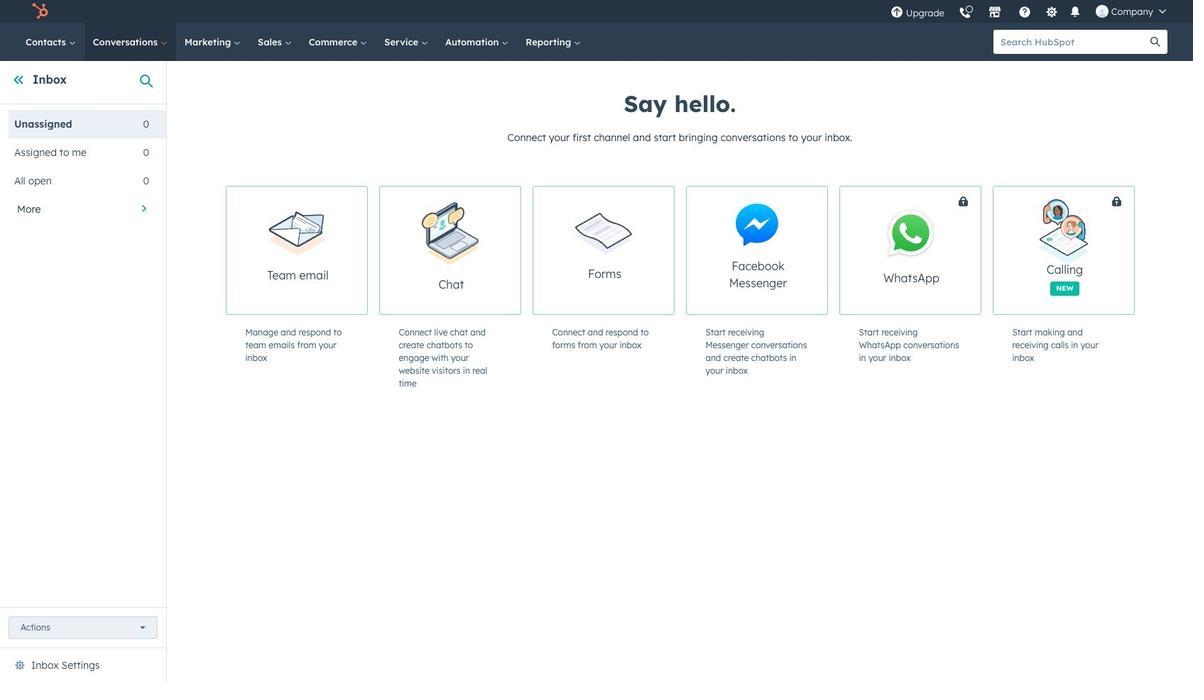 Task type: locate. For each thing, give the bounding box(es) containing it.
None checkbox
[[226, 186, 368, 315], [532, 186, 674, 315], [839, 186, 1034, 315], [993, 186, 1187, 315], [226, 186, 368, 315], [532, 186, 674, 315], [839, 186, 1034, 315], [993, 186, 1187, 315]]

menu
[[883, 0, 1176, 23]]

marketplaces image
[[988, 6, 1001, 19]]

None checkbox
[[379, 186, 521, 315], [686, 186, 828, 315], [379, 186, 521, 315], [686, 186, 828, 315]]



Task type: describe. For each thing, give the bounding box(es) containing it.
jacob simon image
[[1096, 5, 1109, 18]]

Search HubSpot search field
[[994, 30, 1143, 54]]



Task type: vqa. For each thing, say whether or not it's contained in the screenshot.
PROGRESS BAR
no



